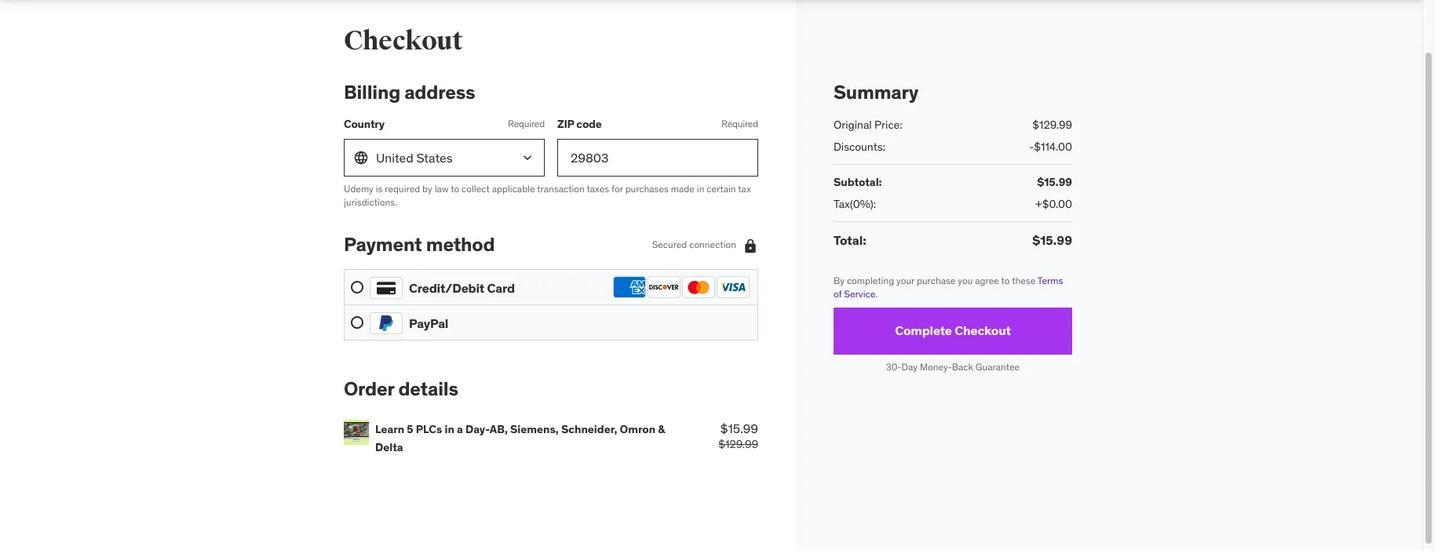 Task type: locate. For each thing, give the bounding box(es) containing it.
connection
[[689, 239, 736, 251]]

$129.99
[[1033, 118, 1072, 132], [719, 438, 758, 452]]

total:
[[834, 233, 866, 248]]

purchase
[[917, 275, 956, 287]]

checkout up billing address
[[344, 24, 463, 57]]

transaction
[[537, 183, 585, 195]]

1 vertical spatial in
[[445, 422, 454, 436]]

summary
[[834, 80, 919, 104]]

$15.99 right the &
[[720, 421, 758, 436]]

$15.99 inside $15.99 $129.99
[[720, 421, 758, 436]]

0 vertical spatial $15.99
[[1038, 175, 1072, 189]]

payment method
[[344, 233, 495, 257]]

summary element
[[834, 80, 1072, 250]]

in left a
[[445, 422, 454, 436]]

1 required from the left
[[508, 118, 545, 130]]

payment method element
[[344, 233, 758, 341]]

checkout
[[344, 24, 463, 57], [955, 323, 1011, 339]]

back
[[952, 361, 973, 373]]

udemy is required by law to collect applicable transaction taxes for purchases made in certain tax jurisdictions.
[[344, 183, 751, 208]]

tax(0%):
[[834, 197, 876, 211]]

$129.99 inside summary element
[[1033, 118, 1072, 132]]

udemy
[[344, 183, 374, 195]]

discounts:
[[834, 140, 885, 154]]

jurisdictions.
[[344, 196, 397, 208]]

30-day money-back guarantee
[[886, 361, 1020, 373]]

credit/debit card
[[409, 280, 515, 296]]

1 horizontal spatial in
[[697, 183, 704, 195]]

method
[[426, 233, 495, 257]]

subtotal:
[[834, 175, 882, 189]]

1 vertical spatial $15.99
[[1033, 233, 1072, 248]]

terms
[[1038, 275, 1063, 287]]

billing address
[[344, 80, 475, 104]]

mastercard image
[[682, 276, 715, 298]]

money-
[[920, 361, 952, 373]]

checkout up guarantee
[[955, 323, 1011, 339]]

2 vertical spatial $15.99
[[720, 421, 758, 436]]

1 horizontal spatial $129.99
[[1033, 118, 1072, 132]]

1 horizontal spatial to
[[1001, 275, 1010, 287]]

to right 'law'
[[451, 183, 459, 195]]

agree
[[975, 275, 999, 287]]

address
[[404, 80, 475, 104]]

zip
[[557, 117, 574, 131]]

original
[[834, 118, 872, 132]]

&
[[658, 422, 665, 436]]

of
[[834, 288, 842, 300]]

price:
[[875, 118, 903, 132]]

is
[[376, 183, 383, 195]]

card
[[487, 280, 515, 296]]

1 vertical spatial checkout
[[955, 323, 1011, 339]]

tax
[[738, 183, 751, 195]]

0 horizontal spatial required
[[508, 118, 545, 130]]

0 horizontal spatial in
[[445, 422, 454, 436]]

checkout inside complete checkout button
[[955, 323, 1011, 339]]

required left zip
[[508, 118, 545, 130]]

0 vertical spatial to
[[451, 183, 459, 195]]

0 vertical spatial in
[[697, 183, 704, 195]]

5 or 9 digit text field
[[557, 139, 758, 176]]

guarantee
[[976, 361, 1020, 373]]

in inside 'udemy is required by law to collect applicable transaction taxes for purchases made in certain tax jurisdictions.'
[[697, 183, 704, 195]]

in
[[697, 183, 704, 195], [445, 422, 454, 436]]

terms of service
[[834, 275, 1063, 300]]

a
[[457, 422, 463, 436]]

0 vertical spatial $129.99
[[1033, 118, 1072, 132]]

you
[[958, 275, 973, 287]]

buyables image
[[344, 420, 369, 445]]

$15.99
[[1038, 175, 1072, 189], [1033, 233, 1072, 248], [720, 421, 758, 436]]

0 vertical spatial checkout
[[344, 24, 463, 57]]

code
[[576, 117, 602, 131]]

delta
[[375, 440, 403, 454]]

$15.99 for subtotal:
[[1038, 175, 1072, 189]]

details
[[398, 377, 458, 401]]

0 horizontal spatial $129.99
[[719, 438, 758, 452]]

$15.99 down + $0.00
[[1033, 233, 1072, 248]]

to left these
[[1001, 275, 1010, 287]]

1 horizontal spatial required
[[721, 118, 758, 130]]

$15.99 up + $0.00
[[1038, 175, 1072, 189]]

.
[[876, 288, 878, 300]]

0 horizontal spatial checkout
[[344, 24, 463, 57]]

to
[[451, 183, 459, 195], [1001, 275, 1010, 287]]

1 vertical spatial $129.99
[[719, 438, 758, 452]]

required up tax
[[721, 118, 758, 130]]

complete checkout button
[[834, 308, 1072, 355]]

2 required from the left
[[721, 118, 758, 130]]

certain
[[707, 183, 736, 195]]

day
[[902, 361, 918, 373]]

paypal image
[[370, 313, 403, 335]]

$129.99 inside order details element
[[719, 438, 758, 452]]

- $114.00
[[1029, 140, 1072, 154]]

billing address element
[[344, 80, 758, 209]]

country
[[344, 117, 385, 131]]

0 horizontal spatial to
[[451, 183, 459, 195]]

in right made
[[697, 183, 704, 195]]

siemens,
[[510, 422, 559, 436]]

by
[[834, 275, 845, 287]]

learn
[[375, 422, 404, 436]]

1 horizontal spatial checkout
[[955, 323, 1011, 339]]

required for zip code
[[721, 118, 758, 130]]

order details element
[[344, 377, 758, 462]]

required
[[508, 118, 545, 130], [721, 118, 758, 130]]

order
[[344, 377, 394, 401]]

collect
[[462, 183, 490, 195]]



Task type: describe. For each thing, give the bounding box(es) containing it.
service
[[844, 288, 876, 300]]

$114.00
[[1034, 140, 1072, 154]]

learn 5 plcs in a day-ab, siemens, schneider, omron & delta
[[375, 422, 665, 454]]

required
[[385, 183, 420, 195]]

+
[[1036, 197, 1042, 211]]

small image
[[743, 238, 758, 253]]

complete
[[895, 323, 952, 339]]

-
[[1029, 140, 1034, 154]]

terms of service link
[[834, 275, 1063, 300]]

secured
[[652, 239, 687, 251]]

required for country
[[508, 118, 545, 130]]

credit/debit card button
[[351, 276, 751, 299]]

by completing your purchase you agree to these
[[834, 275, 1038, 287]]

applicable
[[492, 183, 535, 195]]

billing
[[344, 80, 400, 104]]

by
[[422, 183, 432, 195]]

ab,
[[490, 422, 508, 436]]

omron
[[620, 422, 656, 436]]

+ $0.00
[[1036, 197, 1072, 211]]

purchases
[[625, 183, 669, 195]]

$15.99 $129.99
[[719, 421, 758, 452]]

5
[[407, 422, 413, 436]]

original price:
[[834, 118, 903, 132]]

order details
[[344, 377, 458, 401]]

card image
[[370, 277, 403, 299]]

day-
[[465, 422, 490, 436]]

zip code
[[557, 117, 602, 131]]

completing
[[847, 275, 894, 287]]

plcs
[[416, 422, 442, 436]]

in inside learn 5 plcs in a day-ab, siemens, schneider, omron & delta
[[445, 422, 454, 436]]

these
[[1012, 275, 1036, 287]]

visa image
[[717, 276, 750, 298]]

amex image
[[613, 276, 646, 298]]

complete checkout
[[895, 323, 1011, 339]]

for
[[612, 183, 623, 195]]

taxes
[[587, 183, 609, 195]]

credit/debit
[[409, 280, 484, 296]]

paypal button
[[351, 312, 751, 335]]

schneider,
[[561, 422, 617, 436]]

law
[[435, 183, 449, 195]]

discover image
[[648, 276, 681, 298]]

30-
[[886, 361, 902, 373]]

payment
[[344, 233, 422, 257]]

$15.99 for total:
[[1033, 233, 1072, 248]]

$0.00
[[1042, 197, 1072, 211]]

paypal
[[409, 315, 448, 331]]

to inside 'udemy is required by law to collect applicable transaction taxes for purchases made in certain tax jurisdictions.'
[[451, 183, 459, 195]]

1 vertical spatial to
[[1001, 275, 1010, 287]]

made
[[671, 183, 695, 195]]

your
[[897, 275, 915, 287]]

secured connection
[[652, 239, 736, 251]]



Task type: vqa. For each thing, say whether or not it's contained in the screenshot.
Video
no



